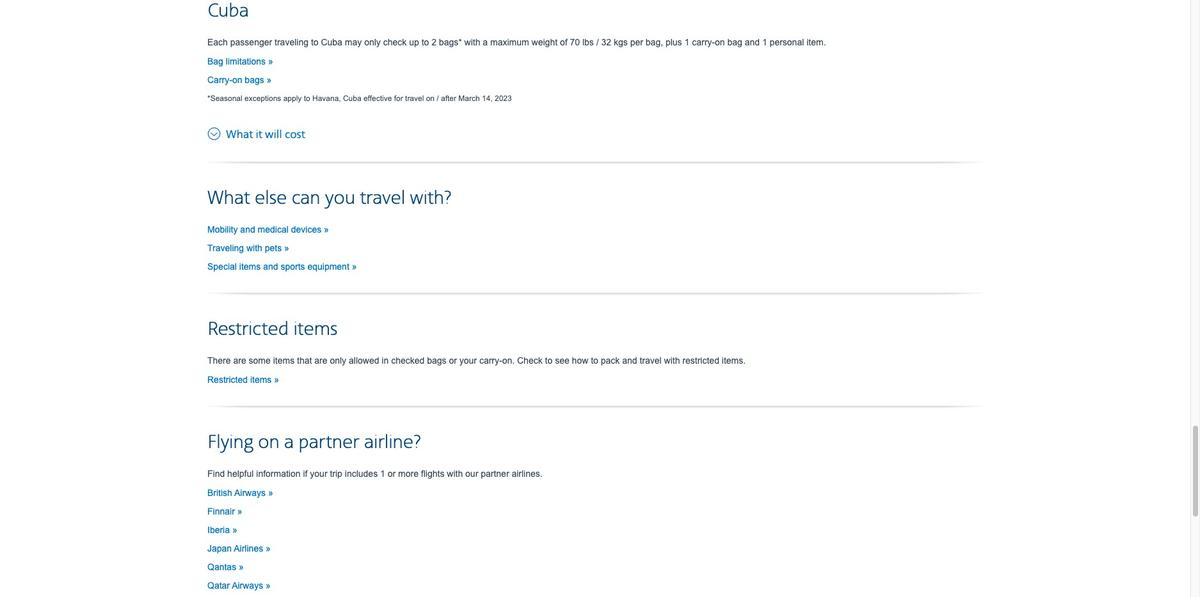 Task type: describe. For each thing, give the bounding box(es) containing it.
weight
[[532, 37, 558, 47]]

bag limitations link
[[207, 56, 273, 66]]

effective
[[364, 94, 392, 103]]

2 vertical spatial travel
[[640, 356, 662, 366]]

flying
[[207, 431, 253, 455]]

cost
[[285, 128, 305, 142]]

mobility and medical devices link
[[207, 224, 329, 235]]

on.
[[502, 356, 515, 366]]

1 horizontal spatial bags
[[427, 356, 446, 366]]

passenger
[[230, 37, 272, 47]]

items down some
[[250, 375, 272, 385]]

find helpful information if your trip includes 1 or more flights with our partner airlines.
[[207, 469, 543, 479]]

maximum
[[490, 37, 529, 47]]

may
[[345, 37, 362, 47]]

bags*
[[439, 37, 462, 47]]

traveling with pets
[[207, 243, 284, 253]]

items down traveling with pets link
[[239, 262, 261, 272]]

1 vertical spatial a
[[284, 431, 294, 455]]

personal
[[770, 37, 804, 47]]

with left pets
[[246, 243, 262, 253]]

there
[[207, 356, 231, 366]]

check
[[517, 356, 543, 366]]

mobility
[[207, 224, 238, 235]]

after
[[441, 94, 456, 103]]

in
[[382, 356, 389, 366]]

can
[[292, 187, 320, 210]]

includes
[[345, 469, 378, 479]]

traveling with pets link
[[207, 243, 289, 253]]

airways for qatar
[[232, 581, 263, 591]]

carry-
[[207, 75, 232, 85]]

bag
[[727, 37, 742, 47]]

how
[[572, 356, 588, 366]]

kgs
[[614, 37, 628, 47]]

0 horizontal spatial /
[[437, 94, 439, 103]]

bag,
[[646, 37, 663, 47]]

with?
[[410, 187, 452, 210]]

1 restricted items from the top
[[207, 318, 338, 342]]

per
[[630, 37, 643, 47]]

british airways link
[[207, 488, 273, 498]]

what for what it will cost
[[226, 128, 253, 142]]

finnair
[[207, 507, 237, 517]]

items left that
[[273, 356, 295, 366]]

items up that
[[293, 318, 338, 342]]

sports
[[281, 262, 305, 272]]

airways for british
[[234, 488, 266, 498]]

airlines.
[[512, 469, 543, 479]]

special
[[207, 262, 237, 272]]

with left our
[[447, 469, 463, 479]]

there are some items that are only allowed in checked bags or your carry-on. check to see how to pack and travel with restricted items.
[[207, 356, 746, 366]]

with left the restricted
[[664, 356, 680, 366]]

1 are from the left
[[233, 356, 246, 366]]

2 restricted from the top
[[207, 375, 248, 385]]

medical
[[258, 224, 289, 235]]

*seasonal
[[207, 94, 242, 103]]

restricted
[[683, 356, 719, 366]]

to left see
[[545, 356, 553, 366]]

apply
[[283, 94, 302, 103]]

exceptions
[[245, 94, 281, 103]]

carry-on bags link
[[207, 75, 272, 85]]

trip
[[330, 469, 342, 479]]

on down bag limitations
[[232, 75, 242, 85]]

find
[[207, 469, 225, 479]]

2 horizontal spatial 1
[[762, 37, 767, 47]]

and down pets
[[263, 262, 278, 272]]

on left 'bag'
[[715, 37, 725, 47]]

equipment
[[308, 262, 349, 272]]

to right apply
[[304, 94, 310, 103]]

helpful
[[227, 469, 254, 479]]

airline?
[[364, 431, 421, 455]]

will
[[265, 128, 282, 142]]

expand image
[[207, 124, 223, 141]]

pack
[[601, 356, 620, 366]]

finnair link
[[207, 507, 242, 517]]

iberia link
[[207, 525, 237, 536]]

qantas
[[207, 562, 239, 573]]

flights
[[421, 469, 444, 479]]

check
[[383, 37, 407, 47]]

0 horizontal spatial cuba
[[321, 37, 342, 47]]

what else can you travel with?
[[207, 187, 452, 210]]

japan
[[207, 544, 232, 554]]

flying on a partner airline?
[[207, 431, 421, 455]]

each
[[207, 37, 228, 47]]



Task type: vqa. For each thing, say whether or not it's contained in the screenshot.
YOUR
yes



Task type: locate. For each thing, give the bounding box(es) containing it.
what
[[226, 128, 253, 142], [207, 187, 250, 210]]

1 vertical spatial airways
[[232, 581, 263, 591]]

travel
[[405, 94, 424, 103], [360, 187, 405, 210], [640, 356, 662, 366]]

1 vertical spatial or
[[388, 469, 396, 479]]

else
[[255, 187, 287, 210]]

british airways
[[207, 488, 268, 498]]

bags up exceptions
[[245, 75, 264, 85]]

to right traveling
[[311, 37, 318, 47]]

it
[[256, 128, 262, 142]]

and right pack
[[622, 356, 637, 366]]

1 right plus on the right
[[685, 37, 690, 47]]

1 vertical spatial partner
[[481, 469, 509, 479]]

march
[[459, 94, 480, 103]]

1 vertical spatial your
[[310, 469, 327, 479]]

that
[[297, 356, 312, 366]]

items
[[239, 262, 261, 272], [293, 318, 338, 342], [273, 356, 295, 366], [250, 375, 272, 385]]

1 horizontal spatial your
[[459, 356, 477, 366]]

airways
[[234, 488, 266, 498], [232, 581, 263, 591]]

0 horizontal spatial bags
[[245, 75, 264, 85]]

or right checked
[[449, 356, 457, 366]]

/
[[596, 37, 599, 47], [437, 94, 439, 103]]

bags
[[245, 75, 264, 85], [427, 356, 446, 366]]

1 horizontal spatial cuba
[[343, 94, 361, 103]]

lbs
[[582, 37, 594, 47]]

restricted up some
[[207, 318, 289, 342]]

japan airlines
[[207, 544, 266, 554]]

what inside what it will cost link
[[226, 128, 253, 142]]

1 horizontal spatial carry-
[[692, 37, 715, 47]]

70
[[570, 37, 580, 47]]

plus
[[666, 37, 682, 47]]

0 vertical spatial airways
[[234, 488, 266, 498]]

more
[[398, 469, 419, 479]]

0 vertical spatial cuba
[[321, 37, 342, 47]]

carry- right plus on the right
[[692, 37, 715, 47]]

what it will cost
[[226, 128, 305, 142]]

to
[[311, 37, 318, 47], [422, 37, 429, 47], [304, 94, 310, 103], [545, 356, 553, 366], [591, 356, 598, 366]]

restricted items link
[[207, 375, 279, 385]]

bag
[[207, 56, 223, 66]]

of
[[560, 37, 568, 47]]

0 vertical spatial /
[[596, 37, 599, 47]]

carry-on bags
[[207, 75, 267, 85]]

on left after
[[426, 94, 435, 103]]

a up information
[[284, 431, 294, 455]]

what it will cost link
[[207, 124, 305, 143]]

1 horizontal spatial 1
[[685, 37, 690, 47]]

1 horizontal spatial a
[[483, 37, 488, 47]]

0 vertical spatial a
[[483, 37, 488, 47]]

mobility and medical devices
[[207, 224, 324, 235]]

and up traveling with pets link
[[240, 224, 255, 235]]

1 horizontal spatial are
[[314, 356, 327, 366]]

travel right pack
[[640, 356, 662, 366]]

0 vertical spatial travel
[[405, 94, 424, 103]]

partner right our
[[481, 469, 509, 479]]

japan airlines link
[[207, 544, 271, 554]]

what for what else can you travel with?
[[207, 187, 250, 210]]

qatar airways
[[207, 581, 266, 591]]

are right that
[[314, 356, 327, 366]]

you
[[325, 187, 355, 210]]

1 vertical spatial bags
[[427, 356, 446, 366]]

only left allowed
[[330, 356, 346, 366]]

/ left after
[[437, 94, 439, 103]]

some
[[249, 356, 271, 366]]

what left it
[[226, 128, 253, 142]]

to left 2
[[422, 37, 429, 47]]

carry-
[[692, 37, 715, 47], [479, 356, 502, 366]]

qatar
[[207, 581, 230, 591]]

0 vertical spatial carry-
[[692, 37, 715, 47]]

airways down helpful
[[234, 488, 266, 498]]

1 vertical spatial travel
[[360, 187, 405, 210]]

1 horizontal spatial or
[[449, 356, 457, 366]]

*seasonal exceptions apply to havana, cuba effective for travel on / after march 14, 2023
[[207, 94, 512, 103]]

2023
[[495, 94, 512, 103]]

0 vertical spatial your
[[459, 356, 477, 366]]

/ left 32
[[596, 37, 599, 47]]

1 vertical spatial carry-
[[479, 356, 502, 366]]

for
[[394, 94, 403, 103]]

travel right for
[[405, 94, 424, 103]]

0 vertical spatial or
[[449, 356, 457, 366]]

0 horizontal spatial your
[[310, 469, 327, 479]]

1 horizontal spatial only
[[364, 37, 381, 47]]

0 horizontal spatial or
[[388, 469, 396, 479]]

partner up trip
[[299, 431, 359, 455]]

havana,
[[312, 94, 341, 103]]

0 horizontal spatial partner
[[299, 431, 359, 455]]

special items and sports equipment link
[[207, 262, 357, 272]]

items.
[[722, 356, 746, 366]]

on
[[715, 37, 725, 47], [232, 75, 242, 85], [426, 94, 435, 103], [258, 431, 279, 455]]

airlines
[[234, 544, 263, 554]]

with right bags* on the left of the page
[[464, 37, 480, 47]]

iberia
[[207, 525, 232, 536]]

bag limitations
[[207, 56, 268, 66]]

british
[[207, 488, 232, 498]]

qantas link
[[207, 562, 244, 573]]

1 horizontal spatial partner
[[481, 469, 509, 479]]

cuba left may
[[321, 37, 342, 47]]

a
[[483, 37, 488, 47], [284, 431, 294, 455]]

0 vertical spatial restricted
[[207, 318, 289, 342]]

only for may
[[364, 37, 381, 47]]

are up restricted items link
[[233, 356, 246, 366]]

0 vertical spatial partner
[[299, 431, 359, 455]]

checked
[[391, 356, 425, 366]]

cuba left effective
[[343, 94, 361, 103]]

and right 'bag'
[[745, 37, 760, 47]]

2 restricted items from the top
[[207, 375, 274, 385]]

each passenger traveling to cuba may only check up to 2 bags* with a maximum weight of 70 lbs / 32 kgs per bag, plus 1 carry-on bag and 1 personal item.
[[207, 37, 826, 47]]

or left more
[[388, 469, 396, 479]]

travel right you
[[360, 187, 405, 210]]

on up information
[[258, 431, 279, 455]]

only
[[364, 37, 381, 47], [330, 356, 346, 366]]

1 vertical spatial only
[[330, 356, 346, 366]]

cuba
[[321, 37, 342, 47], [343, 94, 361, 103]]

1 vertical spatial cuba
[[343, 94, 361, 103]]

to right how
[[591, 356, 598, 366]]

restricted down there
[[207, 375, 248, 385]]

only right may
[[364, 37, 381, 47]]

carry- left check
[[479, 356, 502, 366]]

and
[[745, 37, 760, 47], [240, 224, 255, 235], [263, 262, 278, 272], [622, 356, 637, 366]]

airways down qantas link
[[232, 581, 263, 591]]

1 vertical spatial restricted
[[207, 375, 248, 385]]

2
[[432, 37, 437, 47]]

0 vertical spatial bags
[[245, 75, 264, 85]]

1 vertical spatial /
[[437, 94, 439, 103]]

our
[[465, 469, 478, 479]]

0 vertical spatial only
[[364, 37, 381, 47]]

up
[[409, 37, 419, 47]]

qatar airways link
[[207, 581, 271, 591]]

0 horizontal spatial carry-
[[479, 356, 502, 366]]

pets
[[265, 243, 282, 253]]

your
[[459, 356, 477, 366], [310, 469, 327, 479]]

information
[[256, 469, 301, 479]]

restricted items down some
[[207, 375, 274, 385]]

your left the on.
[[459, 356, 477, 366]]

a left maximum
[[483, 37, 488, 47]]

your right if
[[310, 469, 327, 479]]

special items and sports equipment
[[207, 262, 352, 272]]

traveling
[[207, 243, 244, 253]]

restricted
[[207, 318, 289, 342], [207, 375, 248, 385]]

0 horizontal spatial are
[[233, 356, 246, 366]]

0 horizontal spatial a
[[284, 431, 294, 455]]

bags right checked
[[427, 356, 446, 366]]

1 vertical spatial restricted items
[[207, 375, 274, 385]]

32
[[601, 37, 611, 47]]

traveling
[[275, 37, 309, 47]]

0 horizontal spatial only
[[330, 356, 346, 366]]

0 vertical spatial restricted items
[[207, 318, 338, 342]]

1 left personal
[[762, 37, 767, 47]]

1 vertical spatial what
[[207, 187, 250, 210]]

only for are
[[330, 356, 346, 366]]

1 horizontal spatial /
[[596, 37, 599, 47]]

14,
[[482, 94, 493, 103]]

item.
[[807, 37, 826, 47]]

0 horizontal spatial 1
[[380, 469, 385, 479]]

1 restricted from the top
[[207, 318, 289, 342]]

1 right includes
[[380, 469, 385, 479]]

0 vertical spatial what
[[226, 128, 253, 142]]

what up mobility
[[207, 187, 250, 210]]

limitations
[[226, 56, 266, 66]]

allowed
[[349, 356, 379, 366]]

restricted items up some
[[207, 318, 338, 342]]

2 are from the left
[[314, 356, 327, 366]]



